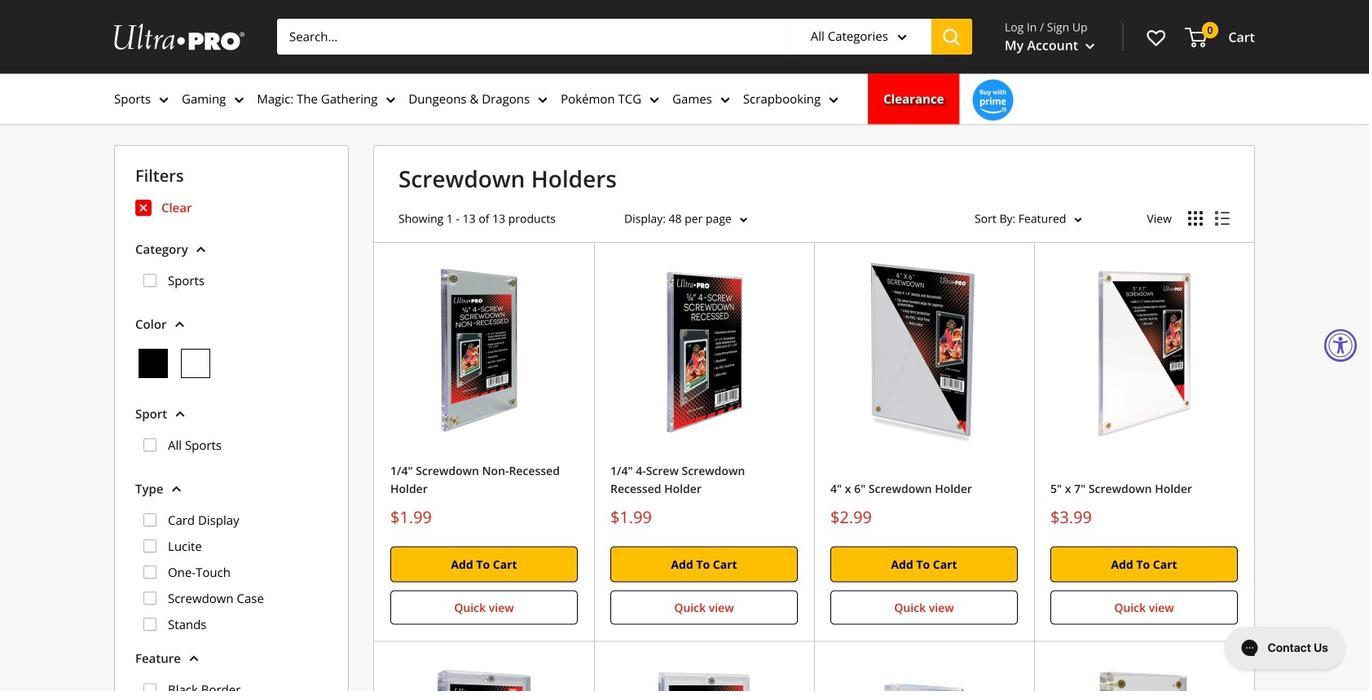 Task type: locate. For each thing, give the bounding box(es) containing it.
0 vertical spatial arrow bottom image
[[175, 411, 185, 418]]

0 vertical spatial arrow bottom image
[[898, 34, 908, 41]]

lucite brik uv screwdown 35pt | ultra pro international image
[[831, 658, 1018, 691]]

display products as grid image
[[1189, 211, 1204, 226]]

1 horizontal spatial arrow bottom image
[[196, 246, 206, 253]]

None search field
[[277, 19, 973, 55]]

None checkbox
[[144, 274, 157, 287], [144, 540, 157, 553], [144, 566, 157, 579], [144, 684, 157, 691], [144, 274, 157, 287], [144, 540, 157, 553], [144, 566, 157, 579], [144, 684, 157, 691]]

single-screw screwdown holder for thick cards | ultra pro international image
[[611, 658, 798, 691]]

2 vertical spatial arrow bottom image
[[175, 321, 185, 328]]

clear image
[[181, 349, 210, 378]]

4" x 6" screwdown holder | ultra pro international image
[[831, 259, 1018, 446]]

1/4" 4-screw screwdown recessed holder | ultra pro international image
[[611, 259, 798, 446]]

2 horizontal spatial arrow bottom image
[[898, 34, 908, 41]]

0 horizontal spatial arrow bottom image
[[175, 321, 185, 328]]

5" x 7" screwdown holder | ultra pro international image
[[1051, 259, 1239, 446]]

list
[[114, 73, 1256, 124], [114, 107, 259, 126], [135, 501, 328, 638]]

arrow bottom image
[[175, 411, 185, 418], [172, 486, 181, 493], [189, 656, 199, 662]]

black image
[[139, 349, 168, 378]]

None checkbox
[[144, 439, 157, 452], [144, 514, 157, 527], [144, 592, 157, 605], [144, 618, 157, 631], [144, 439, 157, 452], [144, 514, 157, 527], [144, 592, 157, 605], [144, 618, 157, 631]]

close image
[[140, 204, 147, 211]]

arrow bottom image
[[898, 34, 908, 41], [196, 246, 206, 253], [175, 321, 185, 328]]

single-screw screwdown holder | ultra pro international image
[[391, 658, 578, 691]]



Task type: describe. For each thing, give the bounding box(es) containing it.
display products as list image
[[1216, 211, 1230, 226]]

accessibility widget, click to open image
[[1327, 331, 1356, 360]]

ultra pro international image
[[114, 23, 245, 50]]

1 vertical spatial arrow bottom image
[[172, 486, 181, 493]]

2 vertical spatial arrow bottom image
[[189, 656, 199, 662]]

1 vertical spatial arrow bottom image
[[196, 246, 206, 253]]

search image
[[944, 29, 961, 46]]

lucite brik 1" screwdown | ultra pro international image
[[1051, 658, 1239, 691]]

Search... text field
[[277, 19, 790, 55]]

1/4" screwdown non-recessed holder | ultra pro international image
[[391, 259, 578, 446]]



Task type: vqa. For each thing, say whether or not it's contained in the screenshot.
arrow bottom icon to the top
yes



